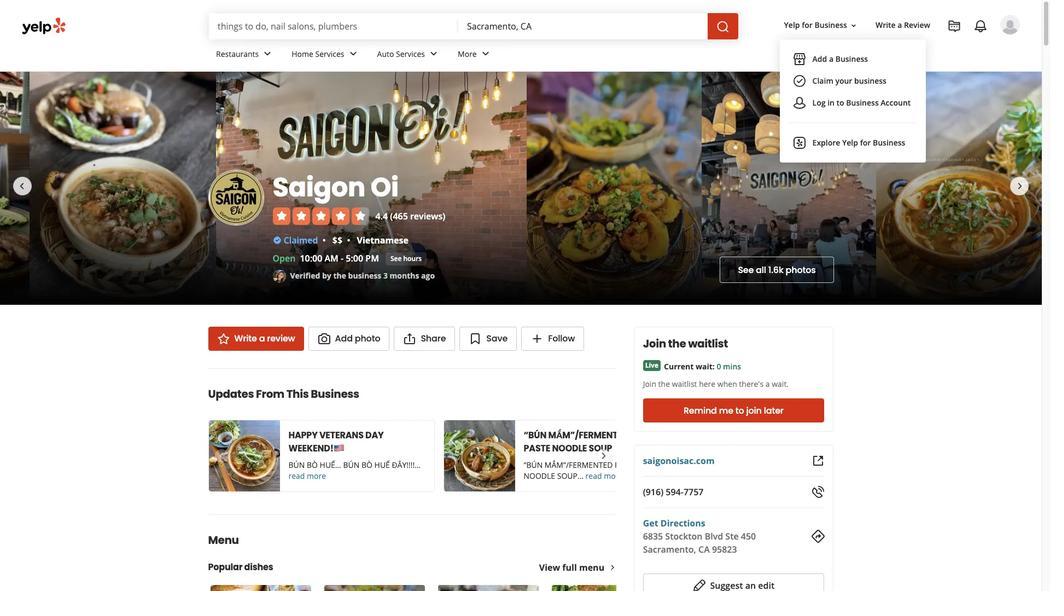 Task type: vqa. For each thing, say whether or not it's contained in the screenshot.
4.4 (465 reviews)
yes



Task type: describe. For each thing, give the bounding box(es) containing it.
banh mi chao image
[[210, 585, 311, 591]]

follow
[[548, 332, 575, 345]]

6835
[[644, 530, 664, 542]]

review
[[905, 20, 931, 30]]

mắm"/fermented for soup…
[[545, 460, 613, 470]]

home services
[[292, 48, 345, 59]]

see all 1.6k photos
[[738, 264, 816, 276]]

restaurants link
[[207, 39, 283, 71]]

waitlist for join the waitlist
[[689, 336, 729, 351]]

3
[[384, 270, 388, 281]]

log in to business account
[[813, 98, 911, 108]]

noodle for soup
[[552, 442, 587, 455]]

view full menu
[[539, 561, 605, 574]]

2 photo of saigon oi - sacramento, ca, us. image from the left
[[30, 72, 216, 305]]

vietnamese link
[[357, 234, 409, 246]]

ago
[[421, 270, 435, 281]]

(465 reviews) link
[[390, 210, 446, 222]]

1.6k
[[769, 264, 784, 276]]

claimed
[[284, 234, 318, 246]]

24 chevron down v2 image for auto services
[[427, 47, 441, 60]]

open
[[273, 252, 296, 264]]

follow button
[[522, 327, 585, 351]]

see hours
[[391, 254, 422, 263]]

hours
[[404, 254, 422, 263]]

maria w. image
[[1001, 15, 1021, 34]]

log in to business account button
[[789, 92, 918, 114]]

menu
[[580, 561, 605, 574]]

happy veterans day weekend!🇺🇸 bún bò huế… bún bò huế đây!!!!… read more
[[289, 429, 421, 481]]

5:00
[[346, 252, 363, 264]]

next image
[[598, 449, 610, 462]]

paste for "bún mắm"/fermented fish paste  noodle soup
[[524, 442, 551, 455]]

1 photo of saigon oi - sacramento, ca, us. image from the left
[[0, 72, 30, 305]]

24 phone v2 image
[[812, 485, 825, 499]]

current
[[665, 361, 694, 372]]

Find text field
[[218, 20, 450, 32]]

huế…
[[320, 460, 341, 470]]

reviews)
[[410, 210, 446, 222]]

write a review link
[[872, 16, 935, 35]]

join for join the waitlist
[[644, 336, 667, 351]]

auto services link
[[369, 39, 449, 71]]

updates from this business element
[[191, 368, 670, 497]]

to for business
[[837, 98, 845, 108]]

here
[[700, 379, 716, 389]]

0 vertical spatial for
[[802, 20, 813, 30]]

home
[[292, 48, 314, 59]]

add for add a business
[[813, 54, 828, 64]]

đây!!!!…
[[392, 460, 421, 470]]

24 pencil v2 image
[[693, 579, 706, 591]]

all
[[756, 264, 767, 276]]

save button
[[460, 327, 517, 351]]

95823
[[713, 543, 738, 555]]

"bún mắm"/fermented fish paste  noodle soup image
[[444, 420, 515, 491]]

save
[[487, 332, 508, 345]]

to for join
[[736, 404, 745, 417]]

next image
[[1014, 179, 1027, 192]]

blvd
[[705, 530, 724, 542]]

24 yelp for biz v2 image
[[793, 137, 806, 150]]

4.4 (465 reviews)
[[376, 210, 446, 222]]

projects image
[[948, 20, 962, 33]]

business for updates from this business
[[311, 386, 359, 402]]

10:00
[[300, 252, 323, 264]]

4.4 star rating image
[[273, 207, 369, 225]]

user actions element
[[776, 14, 1036, 163]]

see hours link
[[386, 252, 427, 265]]

previous image
[[15, 179, 28, 192]]

menu element
[[191, 514, 655, 591]]

mắm"/fermented for soup
[[549, 429, 629, 442]]

oi
[[371, 169, 399, 206]]

2 read from the left
[[586, 471, 602, 481]]

photo of saigon oi - sacramento, ca, us. coconut smash image
[[216, 72, 527, 305]]

yelp for business
[[785, 20, 848, 30]]

"bún mắm"/fermented fish paste noodle soup…
[[524, 460, 655, 481]]

none field near
[[467, 20, 699, 32]]

updates
[[208, 386, 254, 402]]

0 vertical spatial the
[[334, 270, 346, 281]]

-
[[341, 252, 344, 264]]

(916)
[[644, 486, 664, 498]]

business up claim your business
[[836, 54, 869, 64]]

day
[[366, 429, 384, 442]]

add a business button
[[789, 48, 918, 70]]

updates from this business
[[208, 386, 359, 402]]

24 star v2 image
[[217, 332, 230, 345]]

business categories element
[[207, 39, 1021, 71]]

write for write a review
[[234, 332, 257, 345]]

remind me to join later button
[[644, 398, 825, 422]]

16 chevron down v2 image
[[850, 21, 859, 30]]

24 directions v2 image
[[812, 530, 825, 543]]

remind me to join later
[[684, 404, 784, 417]]

open 10:00 am - 5:00 pm
[[273, 252, 379, 264]]

ste
[[726, 530, 739, 542]]

read more
[[586, 471, 623, 481]]

24 save outline v2 image
[[469, 332, 482, 345]]

1 bún from the left
[[289, 460, 305, 470]]

previous image
[[215, 449, 227, 462]]

this
[[287, 386, 309, 402]]

a for review
[[259, 332, 265, 345]]

verified by the business 3 months ago
[[290, 270, 435, 281]]

veterans
[[320, 429, 364, 442]]

noodle for soup…
[[524, 471, 556, 481]]

get directions link
[[644, 517, 706, 529]]

claim your business button
[[789, 70, 918, 92]]

24 add biz v2 image
[[793, 53, 806, 66]]

yelp for business button
[[780, 16, 863, 35]]

get directions 6835 stockton blvd ste 450 sacramento, ca 95823
[[644, 517, 757, 555]]

huế
[[375, 460, 390, 470]]

banh khot image
[[324, 585, 425, 591]]

join the waitlist here when there's a wait.
[[644, 379, 789, 389]]

write a review link
[[208, 327, 304, 351]]

saigon oi
[[273, 169, 399, 206]]

0 horizontal spatial yelp
[[785, 20, 800, 30]]

1 bò from the left
[[307, 460, 318, 470]]

dishes
[[244, 561, 273, 574]]

paste for "bún mắm"/fermented fish paste noodle soup…
[[633, 460, 655, 470]]

14 chevron right outline image
[[609, 564, 617, 571]]

ca
[[699, 543, 710, 555]]

pm
[[366, 252, 379, 264]]

services for auto services
[[396, 48, 425, 59]]

24 share v2 image
[[404, 332, 417, 345]]

happy
[[289, 429, 318, 442]]

write a review
[[876, 20, 931, 30]]

add photo link
[[308, 327, 390, 351]]

waitlist for join the waitlist here when there's a wait.
[[673, 379, 698, 389]]

fish for "bún mắm"/fermented fish paste  noodle soup
[[631, 429, 649, 442]]

0 horizontal spatial business
[[348, 270, 382, 281]]

the for join the waitlist here when there's a wait.
[[659, 379, 671, 389]]

write for write a review
[[876, 20, 896, 30]]

banh canh cua image
[[438, 585, 539, 591]]

claim
[[813, 76, 834, 86]]

business for log in to business account
[[847, 98, 879, 108]]



Task type: locate. For each thing, give the bounding box(es) containing it.
photo of saigon oi - sacramento, ca, us. banh khot (mini crepe cakes) image
[[527, 72, 702, 305]]

business left the 16 chevron down v2 icon
[[815, 20, 848, 30]]

more down "huế…"
[[307, 471, 326, 481]]

a for review
[[898, 20, 903, 30]]

"bún inside "bún mắm"/fermented fish paste noodle soup…
[[524, 460, 543, 470]]

none field up business categories "element"
[[467, 20, 699, 32]]

more
[[307, 471, 326, 481], [604, 471, 623, 481]]

a
[[898, 20, 903, 30], [830, 54, 834, 64], [259, 332, 265, 345], [766, 379, 771, 389]]

notifications image
[[975, 20, 988, 33]]

noodle inside "bún mắm"/fermented fish paste  noodle soup
[[552, 442, 587, 455]]

0 vertical spatial to
[[837, 98, 845, 108]]

2 bò from the left
[[362, 460, 373, 470]]

noodle inside "bún mắm"/fermented fish paste noodle soup…
[[524, 471, 556, 481]]

None search field
[[209, 13, 741, 39]]

1 horizontal spatial yelp
[[843, 138, 859, 148]]

waitlist up 'wait:'
[[689, 336, 729, 351]]

1 join from the top
[[644, 336, 667, 351]]

16 claim filled v2 image
[[273, 236, 282, 245]]

2 services from the left
[[396, 48, 425, 59]]

services for home services
[[316, 48, 345, 59]]

later
[[765, 404, 784, 417]]

1 vertical spatial write
[[234, 332, 257, 345]]

write inside write a review link
[[234, 332, 257, 345]]

"bún mắm"/fermented fish paste  noodle soup
[[524, 429, 649, 455]]

fish inside "bún mắm"/fermented fish paste noodle soup…
[[615, 460, 631, 470]]

when
[[718, 379, 738, 389]]

2 vertical spatial the
[[659, 379, 671, 389]]

add for add photo
[[335, 332, 353, 345]]

1 horizontal spatial for
[[861, 138, 871, 148]]

0 vertical spatial noodle
[[552, 442, 587, 455]]

join up live
[[644, 336, 667, 351]]

4.4
[[376, 210, 388, 222]]

0 vertical spatial business
[[855, 76, 887, 86]]

business inside the claim your business button
[[855, 76, 887, 86]]

share button
[[394, 327, 455, 351]]

to right me
[[736, 404, 745, 417]]

see for see hours
[[391, 254, 402, 263]]

join
[[644, 336, 667, 351], [644, 379, 657, 389]]

1 vertical spatial fish
[[615, 460, 631, 470]]

photo of saigon oi - sacramento, ca, us. so darn cute!! image
[[702, 72, 877, 305]]

1 vertical spatial to
[[736, 404, 745, 417]]

write right 24 star v2 image
[[234, 332, 257, 345]]

live current wait: 0 mins
[[646, 361, 742, 372]]

594-
[[666, 486, 684, 498]]

bò left huế
[[362, 460, 373, 470]]

0 vertical spatial mắm"/fermented
[[549, 429, 629, 442]]

business
[[815, 20, 848, 30], [836, 54, 869, 64], [847, 98, 879, 108], [873, 138, 906, 148], [311, 386, 359, 402]]

1 services from the left
[[316, 48, 345, 59]]

photos
[[786, 264, 816, 276]]

0 vertical spatial paste
[[524, 442, 551, 455]]

vietnamese
[[357, 234, 409, 246]]

paste
[[524, 442, 551, 455], [633, 460, 655, 470]]

1 vertical spatial the
[[669, 336, 687, 351]]

1 vertical spatial yelp
[[843, 138, 859, 148]]

1 vertical spatial waitlist
[[673, 379, 698, 389]]

mắm"/fermented
[[549, 429, 629, 442], [545, 460, 613, 470]]

fish
[[631, 429, 649, 442], [615, 460, 631, 470]]

saigon
[[273, 169, 366, 206]]

0 horizontal spatial services
[[316, 48, 345, 59]]

24 chevron down v2 image right auto services
[[427, 47, 441, 60]]

view
[[539, 561, 560, 574]]

24 claim v2 image
[[793, 75, 806, 88]]

$$
[[333, 234, 343, 246]]

to right in
[[837, 98, 845, 108]]

1 horizontal spatial services
[[396, 48, 425, 59]]

explore yelp for business
[[813, 138, 906, 148]]

1 vertical spatial paste
[[633, 460, 655, 470]]

paste inside "bún mắm"/fermented fish paste noodle soup…
[[633, 460, 655, 470]]

business for explore yelp for business
[[873, 138, 906, 148]]

join for join the waitlist here when there's a wait.
[[644, 379, 657, 389]]

the right by
[[334, 270, 346, 281]]

3 24 chevron down v2 image from the left
[[427, 47, 441, 60]]

see for see all 1.6k photos
[[738, 264, 754, 276]]

1 horizontal spatial see
[[738, 264, 754, 276]]

business up log in to business account
[[855, 76, 887, 86]]

add
[[813, 54, 828, 64], [335, 332, 353, 345]]

me
[[720, 404, 734, 417]]

log
[[813, 98, 826, 108]]

read
[[289, 471, 305, 481], [586, 471, 602, 481]]

(465
[[390, 210, 408, 222]]

write inside write a review link
[[876, 20, 896, 30]]

bò
[[307, 460, 318, 470], [362, 460, 373, 470]]

2 join from the top
[[644, 379, 657, 389]]

24 chevron down v2 image inside auto services link
[[427, 47, 441, 60]]

the up current
[[669, 336, 687, 351]]

mắm"/fermented up soup
[[549, 429, 629, 442]]

live
[[646, 361, 659, 370]]

sacramento,
[[644, 543, 697, 555]]

24 chevron down v2 image inside more link
[[479, 47, 492, 60]]

explore yelp for business button
[[789, 132, 918, 154]]

"bún for "bún mắm"/fermented fish paste noodle soup…
[[524, 460, 543, 470]]

yelp up 24 add biz v2 icon
[[785, 20, 800, 30]]

more down next image at the right bottom
[[604, 471, 623, 481]]

24 external link v2 image
[[812, 454, 825, 467]]

a for business
[[830, 54, 834, 64]]

1 horizontal spatial more
[[604, 471, 623, 481]]

24 chevron down v2 image right more
[[479, 47, 492, 60]]

your
[[836, 76, 853, 86]]

wait.
[[773, 379, 789, 389]]

"bún for "bún mắm"/fermented fish paste  noodle soup
[[524, 429, 547, 442]]

read down weekend!🇺🇸
[[289, 471, 305, 481]]

1 "bún from the top
[[524, 429, 547, 442]]

24 add v2 image
[[531, 332, 544, 345]]

the for join the waitlist
[[669, 336, 687, 351]]

fish right next image at the right bottom
[[615, 460, 631, 470]]

in
[[828, 98, 835, 108]]

0 vertical spatial waitlist
[[689, 336, 729, 351]]

yelp
[[785, 20, 800, 30], [843, 138, 859, 148]]

2 24 chevron down v2 image from the left
[[347, 47, 360, 60]]

0 horizontal spatial none field
[[218, 20, 450, 32]]

a inside button
[[830, 54, 834, 64]]

(916) 594-7757
[[644, 486, 704, 498]]

read down next image at the right bottom
[[586, 471, 602, 481]]

0 vertical spatial yelp
[[785, 20, 800, 30]]

1 vertical spatial "bún
[[524, 460, 543, 470]]

share
[[421, 332, 446, 345]]

months
[[390, 270, 419, 281]]

bún right "huế…"
[[343, 460, 360, 470]]

for up 24 add biz v2 icon
[[802, 20, 813, 30]]

1 vertical spatial see
[[738, 264, 754, 276]]

fish inside "bún mắm"/fermented fish paste  noodle soup
[[631, 429, 649, 442]]

services right auto at left top
[[396, 48, 425, 59]]

join the waitlist
[[644, 336, 729, 351]]

24 chevron down v2 image inside restaurants link
[[261, 47, 274, 60]]

noodle left soup…
[[524, 471, 556, 481]]

popular
[[208, 561, 243, 574]]

full
[[563, 561, 577, 574]]

business right this
[[311, 386, 359, 402]]

0 horizontal spatial bò
[[307, 460, 318, 470]]

saigonoisac.com
[[644, 455, 715, 467]]

0 vertical spatial "bún
[[524, 429, 547, 442]]

0 horizontal spatial more
[[307, 471, 326, 481]]

business
[[855, 76, 887, 86], [348, 270, 382, 281]]

0 horizontal spatial read
[[289, 471, 305, 481]]

restaurants
[[216, 48, 259, 59]]

auto services
[[377, 48, 425, 59]]

remind
[[684, 404, 718, 417]]

home services link
[[283, 39, 369, 71]]

business down the claim your business button
[[847, 98, 879, 108]]

0 vertical spatial fish
[[631, 429, 649, 442]]

search image
[[717, 20, 730, 33]]

claim your business
[[813, 76, 887, 86]]

1 vertical spatial business
[[348, 270, 382, 281]]

mắm"/fermented inside "bún mắm"/fermented fish paste  noodle soup
[[549, 429, 629, 442]]

join
[[747, 404, 762, 417]]

0 horizontal spatial write
[[234, 332, 257, 345]]

more inside "happy veterans day weekend!🇺🇸 bún bò huế… bún bò huế đây!!!!… read more"
[[307, 471, 326, 481]]

1 horizontal spatial add
[[813, 54, 828, 64]]

bún down weekend!🇺🇸
[[289, 460, 305, 470]]

noodle up soup…
[[552, 442, 587, 455]]

"bún inside "bún mắm"/fermented fish paste  noodle soup
[[524, 429, 547, 442]]

1 more from the left
[[307, 471, 326, 481]]

1 none field from the left
[[218, 20, 450, 32]]

the
[[334, 270, 346, 281], [669, 336, 687, 351], [659, 379, 671, 389]]

0 horizontal spatial bún
[[289, 460, 305, 470]]

1 horizontal spatial read
[[586, 471, 602, 481]]

write
[[876, 20, 896, 30], [234, 332, 257, 345]]

fish up 'saigonoisac.com' link
[[631, 429, 649, 442]]

1 horizontal spatial write
[[876, 20, 896, 30]]

see left all
[[738, 264, 754, 276]]

to inside button
[[736, 404, 745, 417]]

add photo
[[335, 332, 381, 345]]

write a review
[[234, 332, 295, 345]]

2 bún from the left
[[343, 460, 360, 470]]

0 horizontal spatial paste
[[524, 442, 551, 455]]

2 more from the left
[[604, 471, 623, 481]]

1 horizontal spatial bò
[[362, 460, 373, 470]]

2 none field from the left
[[467, 20, 699, 32]]

24 chevron down v2 image for home services
[[347, 47, 360, 60]]

24 chevron down v2 image for restaurants
[[261, 47, 274, 60]]

24 chevron down v2 image inside home services link
[[347, 47, 360, 60]]

1 horizontal spatial none field
[[467, 20, 699, 32]]

business down account
[[873, 138, 906, 148]]

happy veterans day weekend!🇺🇸 image
[[209, 420, 280, 491]]

24 chevron down v2 image left auto at left top
[[347, 47, 360, 60]]

1 horizontal spatial bún
[[343, 460, 360, 470]]

services
[[316, 48, 345, 59], [396, 48, 425, 59]]

24 chevron down v2 image
[[261, 47, 274, 60], [347, 47, 360, 60], [427, 47, 441, 60], [479, 47, 492, 60]]

waitlist down current
[[673, 379, 698, 389]]

review
[[267, 332, 295, 345]]

1 vertical spatial noodle
[[524, 471, 556, 481]]

0 horizontal spatial to
[[736, 404, 745, 417]]

1 vertical spatial join
[[644, 379, 657, 389]]

0 vertical spatial write
[[876, 20, 896, 30]]

bò down weekend!🇺🇸
[[307, 460, 318, 470]]

business down the pm
[[348, 270, 382, 281]]

account
[[881, 98, 911, 108]]

1 horizontal spatial business
[[855, 76, 887, 86]]

24 camera v2 image
[[318, 332, 331, 345]]

fish for "bún mắm"/fermented fish paste noodle soup…
[[615, 460, 631, 470]]

0 horizontal spatial add
[[335, 332, 353, 345]]

add right 24 camera v2 icon
[[335, 332, 353, 345]]

1 horizontal spatial to
[[837, 98, 845, 108]]

7757
[[684, 486, 704, 498]]

add a business
[[813, 54, 869, 64]]

the down live
[[659, 379, 671, 389]]

1 vertical spatial for
[[861, 138, 871, 148]]

menu
[[208, 532, 239, 548]]

add right 24 add biz v2 icon
[[813, 54, 828, 64]]

None field
[[218, 20, 450, 32], [467, 20, 699, 32]]

see all 1.6k photos link
[[720, 257, 834, 283]]

1 read from the left
[[289, 471, 305, 481]]

24 friends v2 image
[[793, 97, 806, 110]]

24 chevron down v2 image for more
[[479, 47, 492, 60]]

0 vertical spatial add
[[813, 54, 828, 64]]

photo of saigon oi - sacramento, ca, us. image
[[0, 72, 30, 305], [30, 72, 216, 305]]

see left hours at left
[[391, 254, 402, 263]]

more
[[458, 48, 477, 59]]

4 24 chevron down v2 image from the left
[[479, 47, 492, 60]]

photo of saigon oi - sacramento, ca, us. bun bo hue image
[[877, 72, 1051, 305]]

am
[[325, 252, 339, 264]]

saigonoisac.com link
[[644, 455, 715, 467]]

none field up home services link
[[218, 20, 450, 32]]

1 horizontal spatial paste
[[633, 460, 655, 470]]

for right explore
[[861, 138, 871, 148]]

0 horizontal spatial for
[[802, 20, 813, 30]]

Near text field
[[467, 20, 699, 32]]

paste inside "bún mắm"/fermented fish paste  noodle soup
[[524, 442, 551, 455]]

2 "bún from the top
[[524, 460, 543, 470]]

join down live
[[644, 379, 657, 389]]

mắm"/fermented up soup…
[[545, 460, 613, 470]]

stockton
[[666, 530, 703, 542]]

services right 'home'
[[316, 48, 345, 59]]

add inside button
[[813, 54, 828, 64]]

1 24 chevron down v2 image from the left
[[261, 47, 274, 60]]

1 vertical spatial add
[[335, 332, 353, 345]]

0 vertical spatial join
[[644, 336, 667, 351]]

write left review
[[876, 20, 896, 30]]

read inside "happy veterans day weekend!🇺🇸 bún bò huế… bún bò huế đây!!!!… read more"
[[289, 471, 305, 481]]

mắm"/fermented inside "bún mắm"/fermented fish paste noodle soup…
[[545, 460, 613, 470]]

popular dishes
[[208, 561, 273, 574]]

shaking beef image
[[552, 585, 653, 591]]

0 horizontal spatial see
[[391, 254, 402, 263]]

1 vertical spatial mắm"/fermented
[[545, 460, 613, 470]]

photo
[[355, 332, 381, 345]]

0 vertical spatial see
[[391, 254, 402, 263]]

24 chevron down v2 image right restaurants
[[261, 47, 274, 60]]

verified
[[290, 270, 320, 281]]

none field find
[[218, 20, 450, 32]]

there's
[[740, 379, 764, 389]]

yelp right explore
[[843, 138, 859, 148]]

to inside button
[[837, 98, 845, 108]]

more link
[[449, 39, 501, 71]]



